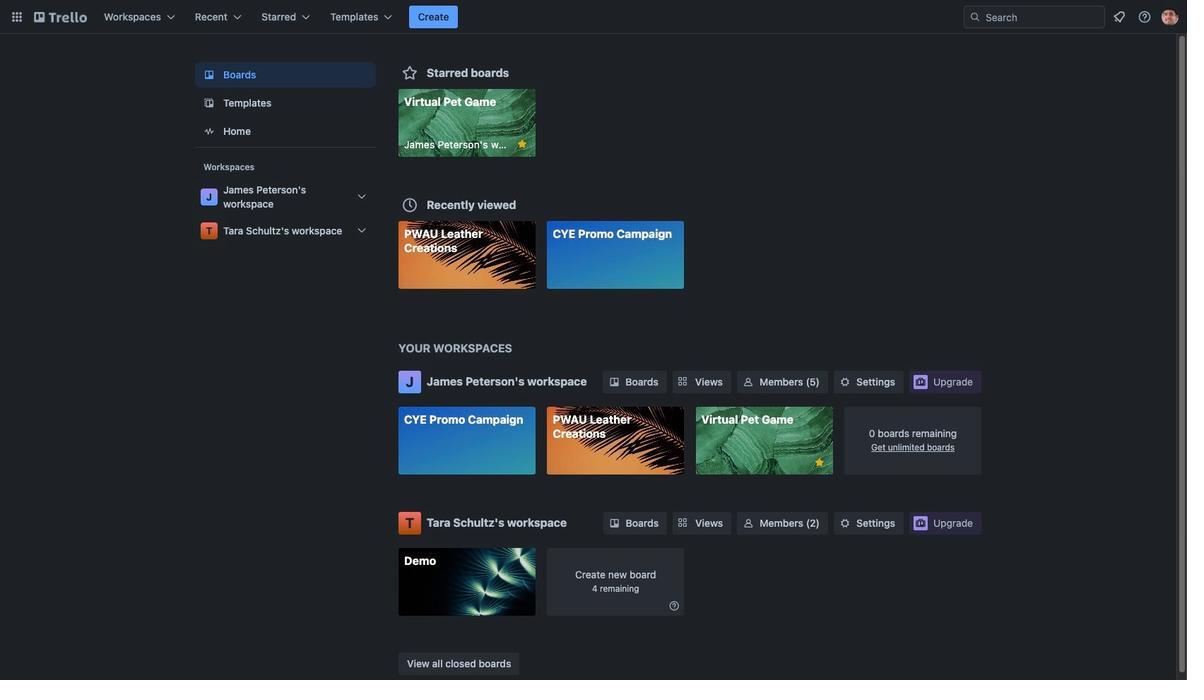 Task type: locate. For each thing, give the bounding box(es) containing it.
1 vertical spatial sm image
[[608, 517, 622, 531]]

sm image
[[608, 375, 622, 390], [608, 517, 622, 531]]

template board image
[[201, 95, 218, 112]]

0 vertical spatial sm image
[[608, 375, 622, 390]]

search image
[[970, 11, 981, 23]]

back to home image
[[34, 6, 87, 28]]

sm image
[[742, 375, 756, 390], [839, 375, 853, 390], [742, 517, 756, 531], [839, 517, 853, 531], [668, 599, 682, 613]]

board image
[[201, 66, 218, 83]]

james peterson (jamespeterson93) image
[[1162, 8, 1179, 25]]

click to unstar this board. it will be removed from your starred list. image
[[516, 138, 529, 151]]

open information menu image
[[1138, 10, 1153, 24]]

home image
[[201, 123, 218, 140]]



Task type: vqa. For each thing, say whether or not it's contained in the screenshot.
The James Peterson (Jamespeterson93) icon
yes



Task type: describe. For each thing, give the bounding box(es) containing it.
0 notifications image
[[1112, 8, 1129, 25]]

2 sm image from the top
[[608, 517, 622, 531]]

Search field
[[964, 6, 1106, 28]]

1 sm image from the top
[[608, 375, 622, 390]]

primary element
[[0, 0, 1188, 34]]



